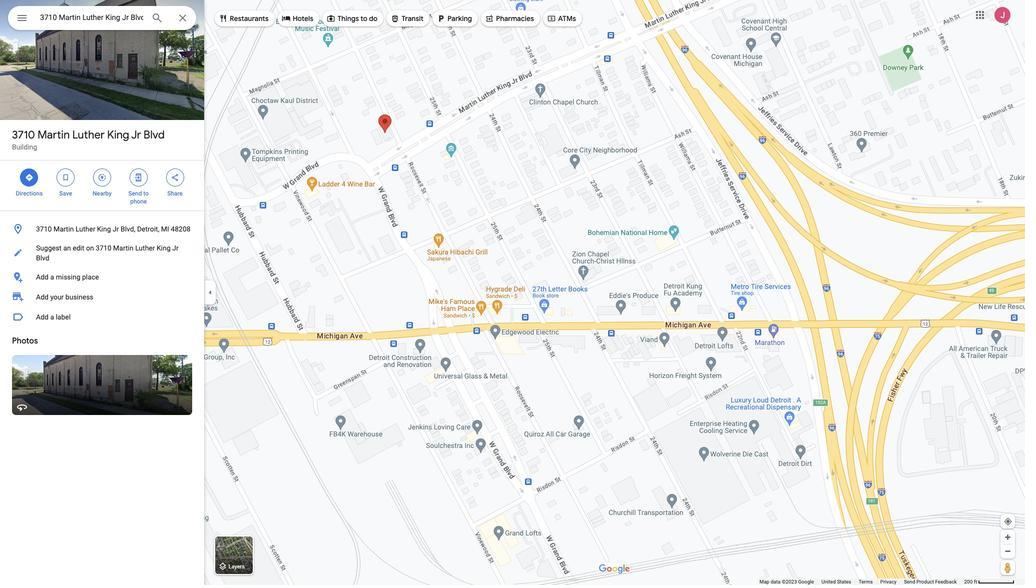 Task type: vqa. For each thing, say whether or not it's contained in the screenshot.
right 3710
yes



Task type: describe. For each thing, give the bounding box(es) containing it.
united states
[[822, 580, 852, 585]]

show your location image
[[1004, 518, 1013, 527]]

3710 martin luther king jr blvd, detroit, mi 48208
[[36, 225, 191, 233]]

send product feedback
[[905, 580, 957, 585]]

pharmacies
[[496, 14, 534, 23]]

add a missing place
[[36, 273, 99, 281]]

label
[[56, 314, 71, 322]]

add a label
[[36, 314, 71, 322]]

martin for blvd
[[38, 128, 70, 142]]

add for add your business
[[36, 293, 49, 302]]


[[98, 172, 107, 183]]

add a label button
[[0, 308, 204, 328]]

3710 for blvd
[[12, 128, 35, 142]]

privacy button
[[881, 579, 897, 586]]

show street view coverage image
[[1001, 561, 1016, 576]]

add your business
[[36, 293, 93, 302]]

place
[[82, 273, 99, 281]]

transit
[[402, 14, 424, 23]]

a for label
[[50, 314, 54, 322]]

king for blvd
[[107, 128, 129, 142]]

 things to do
[[327, 13, 378, 24]]

things
[[338, 14, 359, 23]]

martin inside suggest an edit on 3710 martin luther king jr blvd
[[113, 244, 134, 252]]

 pharmacies
[[485, 13, 534, 24]]


[[282, 13, 291, 24]]

zoom in image
[[1005, 534, 1012, 542]]

blvd inside suggest an edit on 3710 martin luther king jr blvd
[[36, 254, 49, 262]]

200 ft
[[965, 580, 978, 585]]


[[547, 13, 556, 24]]

save
[[59, 190, 72, 197]]

luther for blvd
[[72, 128, 105, 142]]

3710 for blvd,
[[36, 225, 52, 233]]


[[391, 13, 400, 24]]

restaurants
[[230, 14, 269, 23]]

map
[[760, 580, 770, 585]]

3710 inside suggest an edit on 3710 martin luther king jr blvd
[[96, 244, 111, 252]]

luther inside suggest an edit on 3710 martin luther king jr blvd
[[135, 244, 155, 252]]

none field inside 3710 martin luther king jr blvd, detroit, mi 48208 field
[[40, 12, 143, 24]]

3710 martin luther king jr blvd building
[[12, 128, 165, 151]]

jr inside suggest an edit on 3710 martin luther king jr blvd
[[172, 244, 179, 252]]

suggest an edit on 3710 martin luther king jr blvd button
[[0, 239, 204, 267]]

add for add a label
[[36, 314, 49, 322]]

map data ©2023 google
[[760, 580, 815, 585]]

actions for 3710 martin luther king jr blvd region
[[0, 161, 204, 211]]

your
[[50, 293, 64, 302]]

blvd,
[[121, 225, 135, 233]]

edit
[[73, 244, 84, 252]]

 atms
[[547, 13, 576, 24]]

google maps element
[[0, 0, 1026, 586]]

suggest an edit on 3710 martin luther king jr blvd
[[36, 244, 179, 262]]

blvd inside 3710 martin luther king jr blvd building
[[144, 128, 165, 142]]


[[485, 13, 494, 24]]

share
[[167, 190, 183, 197]]

data
[[771, 580, 781, 585]]

send for send to phone
[[128, 190, 142, 197]]

send product feedback button
[[905, 579, 957, 586]]

google account: james peterson  
(james.peterson1902@gmail.com) image
[[995, 7, 1011, 23]]

to inside  things to do
[[361, 14, 368, 23]]

send for send product feedback
[[905, 580, 916, 585]]



Task type: locate. For each thing, give the bounding box(es) containing it.

[[327, 13, 336, 24]]

1 add from the top
[[36, 273, 49, 281]]

king inside suggest an edit on 3710 martin luther king jr blvd
[[157, 244, 171, 252]]

a for missing
[[50, 273, 54, 281]]

 button
[[8, 6, 36, 32]]

atms
[[558, 14, 576, 23]]

a
[[50, 273, 54, 281], [50, 314, 54, 322]]

jr down 48208
[[172, 244, 179, 252]]

0 vertical spatial luther
[[72, 128, 105, 142]]

nearby
[[93, 190, 112, 197]]

0 vertical spatial king
[[107, 128, 129, 142]]

to left the do at the left of the page
[[361, 14, 368, 23]]

martin for blvd,
[[54, 225, 74, 233]]

luther inside 3710 martin luther king jr blvd building
[[72, 128, 105, 142]]


[[61, 172, 70, 183]]

0 vertical spatial a
[[50, 273, 54, 281]]

king inside "button"
[[97, 225, 111, 233]]

 search field
[[8, 6, 196, 32]]

add your business link
[[0, 287, 204, 308]]

send inside 'button'
[[905, 580, 916, 585]]

king
[[107, 128, 129, 142], [97, 225, 111, 233], [157, 244, 171, 252]]

1 horizontal spatial send
[[905, 580, 916, 585]]

3710 up suggest in the top of the page
[[36, 225, 52, 233]]

mi
[[161, 225, 169, 233]]

send inside send to phone
[[128, 190, 142, 197]]

0 vertical spatial martin
[[38, 128, 70, 142]]

3710 Martin Luther King Jr Blvd, Detroit, MI 48208 field
[[8, 6, 196, 30]]

united states button
[[822, 579, 852, 586]]

footer inside google maps element
[[760, 579, 965, 586]]

200
[[965, 580, 973, 585]]

1 vertical spatial to
[[143, 190, 149, 197]]

2 add from the top
[[36, 293, 49, 302]]

building
[[12, 143, 37, 151]]

3710 inside 3710 martin luther king jr blvd building
[[12, 128, 35, 142]]

3710 up building
[[12, 128, 35, 142]]

martin up 
[[38, 128, 70, 142]]

add
[[36, 273, 49, 281], [36, 293, 49, 302], [36, 314, 49, 322]]

google
[[799, 580, 815, 585]]

jr up 
[[131, 128, 141, 142]]

jr inside 3710 martin luther king jr blvd building
[[131, 128, 141, 142]]

martin down blvd,
[[113, 244, 134, 252]]

jr for blvd
[[131, 128, 141, 142]]

3710 right on in the top of the page
[[96, 244, 111, 252]]

united
[[822, 580, 836, 585]]

1 horizontal spatial to
[[361, 14, 368, 23]]

ft
[[975, 580, 978, 585]]

 restaurants
[[219, 13, 269, 24]]

©2023
[[782, 580, 797, 585]]

business
[[66, 293, 93, 302]]

2 vertical spatial jr
[[172, 244, 179, 252]]

1 vertical spatial luther
[[76, 225, 95, 233]]

2 horizontal spatial 3710
[[96, 244, 111, 252]]

send up phone
[[128, 190, 142, 197]]

0 horizontal spatial send
[[128, 190, 142, 197]]

luther up  at the left of page
[[72, 128, 105, 142]]

add a missing place button
[[0, 267, 204, 287]]

add left label
[[36, 314, 49, 322]]

missing
[[56, 273, 80, 281]]

2 vertical spatial 3710
[[96, 244, 111, 252]]

1 vertical spatial blvd
[[36, 254, 49, 262]]

martin inside 3710 martin luther king jr blvd building
[[38, 128, 70, 142]]

1 horizontal spatial blvd
[[144, 128, 165, 142]]

send left product
[[905, 580, 916, 585]]

2 horizontal spatial jr
[[172, 244, 179, 252]]

0 vertical spatial send
[[128, 190, 142, 197]]

phone
[[130, 198, 147, 205]]

2 vertical spatial luther
[[135, 244, 155, 252]]

2 a from the top
[[50, 314, 54, 322]]

1 vertical spatial king
[[97, 225, 111, 233]]

a left missing
[[50, 273, 54, 281]]

jr inside "button"
[[113, 225, 119, 233]]

parking
[[448, 14, 472, 23]]

0 vertical spatial blvd
[[144, 128, 165, 142]]

suggest
[[36, 244, 62, 252]]

luther
[[72, 128, 105, 142], [76, 225, 95, 233], [135, 244, 155, 252]]

terms
[[859, 580, 873, 585]]

200 ft button
[[965, 580, 1015, 585]]

martin inside "button"
[[54, 225, 74, 233]]

luther up on in the top of the page
[[76, 225, 95, 233]]

jr left blvd,
[[113, 225, 119, 233]]

an
[[63, 244, 71, 252]]

3710 inside "button"
[[36, 225, 52, 233]]

add left your
[[36, 293, 49, 302]]

to inside send to phone
[[143, 190, 149, 197]]

1 vertical spatial a
[[50, 314, 54, 322]]

on
[[86, 244, 94, 252]]

terms button
[[859, 579, 873, 586]]


[[25, 172, 34, 183]]

a left label
[[50, 314, 54, 322]]


[[171, 172, 180, 183]]

3 add from the top
[[36, 314, 49, 322]]

0 horizontal spatial jr
[[113, 225, 119, 233]]

collapse side panel image
[[205, 287, 216, 299]]

martin
[[38, 128, 70, 142], [54, 225, 74, 233], [113, 244, 134, 252]]

0 horizontal spatial blvd
[[36, 254, 49, 262]]

1 horizontal spatial 3710
[[36, 225, 52, 233]]

 parking
[[437, 13, 472, 24]]

blvd
[[144, 128, 165, 142], [36, 254, 49, 262]]

luther inside "button"
[[76, 225, 95, 233]]

zoom out image
[[1005, 548, 1012, 556]]

do
[[369, 14, 378, 23]]

states
[[838, 580, 852, 585]]


[[134, 172, 143, 183]]

1 vertical spatial jr
[[113, 225, 119, 233]]

48208
[[171, 225, 191, 233]]

0 horizontal spatial to
[[143, 190, 149, 197]]

0 vertical spatial add
[[36, 273, 49, 281]]

0 vertical spatial to
[[361, 14, 368, 23]]

footer
[[760, 579, 965, 586]]

1 vertical spatial 3710
[[36, 225, 52, 233]]

None field
[[40, 12, 143, 24]]

footer containing map data ©2023 google
[[760, 579, 965, 586]]

jr for blvd,
[[113, 225, 119, 233]]

king for blvd,
[[97, 225, 111, 233]]

martin up an
[[54, 225, 74, 233]]

product
[[917, 580, 935, 585]]

0 vertical spatial 3710
[[12, 128, 35, 142]]

luther down detroit,
[[135, 244, 155, 252]]

2 vertical spatial martin
[[113, 244, 134, 252]]

photos
[[12, 337, 38, 347]]

send to phone
[[128, 190, 149, 205]]

privacy
[[881, 580, 897, 585]]

hotels
[[293, 14, 314, 23]]

0 horizontal spatial 3710
[[12, 128, 35, 142]]

directions
[[16, 190, 43, 197]]

1 a from the top
[[50, 273, 54, 281]]

1 horizontal spatial jr
[[131, 128, 141, 142]]

add for add a missing place
[[36, 273, 49, 281]]

feedback
[[936, 580, 957, 585]]

0 vertical spatial jr
[[131, 128, 141, 142]]


[[219, 13, 228, 24]]

to up phone
[[143, 190, 149, 197]]

detroit,
[[137, 225, 159, 233]]

3710 martin luther king jr blvd, detroit, mi 48208 button
[[0, 219, 204, 239]]

1 vertical spatial send
[[905, 580, 916, 585]]

king inside 3710 martin luther king jr blvd building
[[107, 128, 129, 142]]

jr
[[131, 128, 141, 142], [113, 225, 119, 233], [172, 244, 179, 252]]


[[16, 11, 28, 25]]

3710
[[12, 128, 35, 142], [36, 225, 52, 233], [96, 244, 111, 252]]

 hotels
[[282, 13, 314, 24]]

add left missing
[[36, 273, 49, 281]]

2 vertical spatial king
[[157, 244, 171, 252]]

1 vertical spatial martin
[[54, 225, 74, 233]]

2 vertical spatial add
[[36, 314, 49, 322]]

3710 martin luther king jr blvd main content
[[0, 0, 204, 586]]

luther for blvd,
[[76, 225, 95, 233]]

to
[[361, 14, 368, 23], [143, 190, 149, 197]]

1 vertical spatial add
[[36, 293, 49, 302]]


[[437, 13, 446, 24]]

layers
[[229, 565, 245, 571]]

send
[[128, 190, 142, 197], [905, 580, 916, 585]]

 transit
[[391, 13, 424, 24]]



